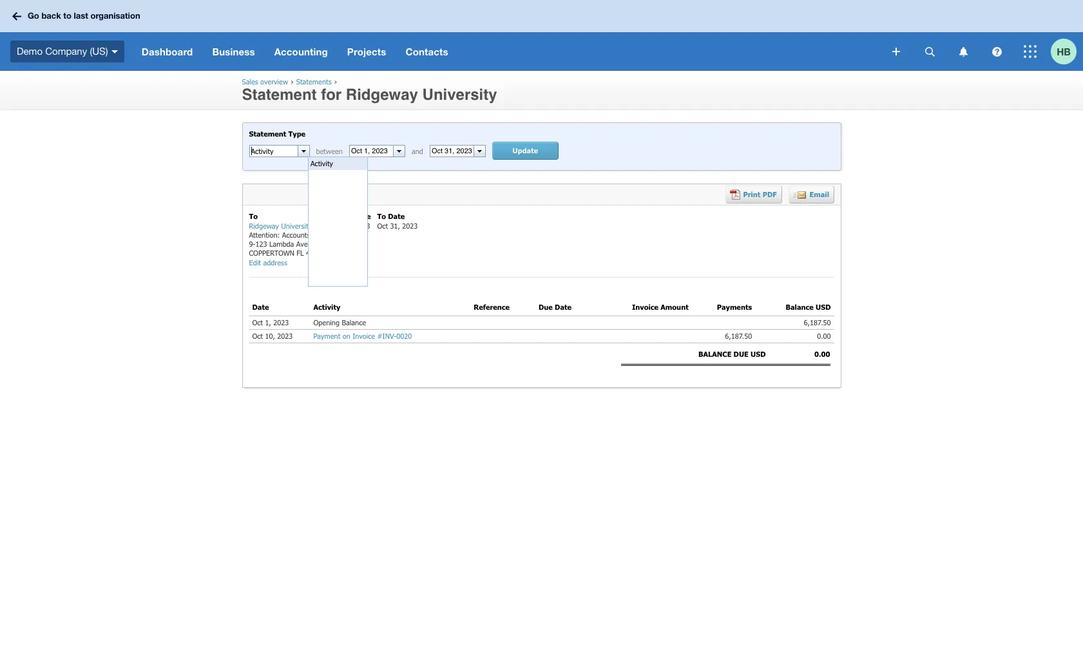 Task type: locate. For each thing, give the bounding box(es) containing it.
university
[[423, 86, 497, 104], [281, 222, 312, 230]]

projects button
[[338, 32, 396, 71]]

2 › from the left
[[334, 77, 337, 86]]

to for to ridgeway university attention: accounts dept 9-123 lambda ave coppertown fl 45678 edit address
[[249, 212, 258, 221]]

1 vertical spatial balance
[[342, 318, 366, 327]]

oct inside the from date oct 1, 2023
[[334, 222, 345, 230]]

to inside the to date oct 31, 2023
[[377, 212, 386, 221]]

0 horizontal spatial ›
[[291, 77, 294, 86]]

ridgeway down projects popup button
[[346, 86, 418, 104]]

svg image
[[12, 12, 21, 20], [1024, 45, 1037, 58], [893, 48, 901, 55], [111, 50, 118, 53]]

2 to from the left
[[377, 212, 386, 221]]

print pdf link
[[726, 186, 782, 204]]

None text field
[[250, 146, 298, 157], [350, 146, 393, 157], [250, 146, 298, 157], [350, 146, 393, 157]]

2023 right 31,
[[402, 222, 418, 230]]

payment
[[314, 332, 341, 340]]

navigation
[[132, 32, 884, 71]]

3 svg image from the left
[[992, 47, 1002, 56]]

statements
[[296, 77, 332, 86]]

pdf
[[763, 190, 777, 199]]

10,
[[265, 332, 275, 340]]

statement
[[242, 86, 317, 104], [249, 130, 286, 138]]

opening
[[314, 318, 340, 327]]

1 › from the left
[[291, 77, 294, 86]]

1 vertical spatial 6,187.50
[[721, 332, 752, 340]]

6,187.50 up balance due usd
[[721, 332, 752, 340]]

0 vertical spatial university
[[423, 86, 497, 104]]

0 horizontal spatial to
[[249, 212, 258, 221]]

0020
[[397, 332, 412, 340]]

to
[[63, 10, 71, 21]]

1 vertical spatial 0.00
[[815, 350, 831, 359]]

date for due
[[555, 303, 572, 312]]

for
[[321, 86, 342, 104]]

accounts
[[282, 231, 310, 239]]

ridgeway inside to ridgeway university attention: accounts dept 9-123 lambda ave coppertown fl 45678 edit address
[[249, 222, 279, 230]]

9-
[[249, 240, 256, 248]]

1, up 10,
[[265, 318, 271, 327]]

6,187.50
[[804, 318, 831, 327], [721, 332, 752, 340]]

oct inside the to date oct 31, 2023
[[377, 222, 388, 230]]

opening balance
[[314, 318, 366, 327]]

oct
[[334, 222, 345, 230], [377, 222, 388, 230], [252, 318, 263, 327], [252, 332, 263, 340]]

1 horizontal spatial to
[[377, 212, 386, 221]]

2023
[[355, 222, 370, 230], [402, 222, 418, 230], [273, 318, 289, 327], [277, 332, 293, 340]]

company
[[45, 46, 87, 57]]

demo company (us)
[[17, 46, 108, 57]]

ridgeway
[[346, 86, 418, 104], [249, 222, 279, 230]]

0 vertical spatial 1,
[[347, 222, 353, 230]]

0 horizontal spatial balance
[[342, 318, 366, 327]]

date
[[354, 212, 371, 221], [388, 212, 405, 221], [252, 303, 269, 312], [555, 303, 572, 312]]

1 to from the left
[[249, 212, 258, 221]]

activity down between
[[311, 159, 333, 168]]

to date oct 31, 2023
[[377, 212, 418, 230]]

and
[[412, 147, 424, 156]]

to inside to ridgeway university attention: accounts dept 9-123 lambda ave coppertown fl 45678 edit address
[[249, 212, 258, 221]]

statement type
[[249, 130, 306, 138]]

1 vertical spatial usd
[[751, 350, 766, 359]]

1 horizontal spatial 6,187.50
[[804, 318, 831, 327]]

0 horizontal spatial invoice
[[353, 332, 375, 340]]

1 vertical spatial ridgeway
[[249, 222, 279, 230]]

1,
[[347, 222, 353, 230], [265, 318, 271, 327]]

0.00
[[813, 332, 831, 340], [815, 350, 831, 359]]

hb
[[1057, 45, 1071, 57]]

2 svg image from the left
[[960, 47, 968, 56]]

0 vertical spatial statement
[[242, 86, 317, 104]]

on
[[343, 332, 351, 340]]

1 horizontal spatial invoice
[[632, 303, 659, 312]]

(us)
[[90, 46, 108, 57]]

university down contacts
[[423, 86, 497, 104]]

0 vertical spatial ridgeway
[[346, 86, 418, 104]]

1 horizontal spatial svg image
[[960, 47, 968, 56]]

hb button
[[1051, 32, 1084, 71]]

› right overview
[[291, 77, 294, 86]]

1 horizontal spatial ›
[[334, 77, 337, 86]]

date right due
[[555, 303, 572, 312]]

0 horizontal spatial 6,187.50
[[721, 332, 752, 340]]

invoice left amount
[[632, 303, 659, 312]]

due
[[734, 350, 749, 359]]

oct down the from
[[334, 222, 345, 230]]

1 vertical spatial invoice
[[353, 332, 375, 340]]

2023 left 31,
[[355, 222, 370, 230]]

type
[[289, 130, 306, 138]]

1 horizontal spatial balance
[[786, 303, 814, 312]]

0 horizontal spatial svg image
[[925, 47, 935, 56]]

6,187.50 down "balance usd"
[[804, 318, 831, 327]]

go
[[28, 10, 39, 21]]

to up the attention:
[[249, 212, 258, 221]]

sales
[[242, 77, 258, 86]]

address
[[263, 258, 287, 267]]

fl
[[297, 249, 304, 258]]

invoice amount
[[632, 303, 689, 312]]

date right the from
[[354, 212, 371, 221]]

0 horizontal spatial usd
[[751, 350, 766, 359]]

last
[[74, 10, 88, 21]]

date inside the to date oct 31, 2023
[[388, 212, 405, 221]]

contacts
[[406, 46, 449, 57]]

payment                                         on invoice #inv-0020 link
[[314, 332, 412, 340]]

2 horizontal spatial svg image
[[992, 47, 1002, 56]]

1 vertical spatial university
[[281, 222, 312, 230]]

activity up opening
[[314, 303, 341, 312]]

ridgeway inside the sales overview › statements › statement for ridgeway university
[[346, 86, 418, 104]]

› right statements
[[334, 77, 337, 86]]

contacts button
[[396, 32, 458, 71]]

activity
[[311, 159, 333, 168], [314, 303, 341, 312]]

0 vertical spatial usd
[[816, 303, 831, 312]]

1 vertical spatial statement
[[249, 130, 286, 138]]

ridgeway up the attention:
[[249, 222, 279, 230]]

0 horizontal spatial 1,
[[265, 318, 271, 327]]

to
[[249, 212, 258, 221], [377, 212, 386, 221]]

oct up oct 10, 2023
[[252, 318, 263, 327]]

1, down the from
[[347, 222, 353, 230]]

navigation containing dashboard
[[132, 32, 884, 71]]

statement inside the sales overview › statements › statement for ridgeway university
[[242, 86, 317, 104]]

oct left 31,
[[377, 222, 388, 230]]

0 vertical spatial balance
[[786, 303, 814, 312]]

oct 1, 2023
[[252, 318, 289, 327]]

banner
[[0, 0, 1084, 71]]

0 horizontal spatial university
[[281, 222, 312, 230]]

university inside the sales overview › statements › statement for ridgeway university
[[423, 86, 497, 104]]

1 horizontal spatial university
[[423, 86, 497, 104]]

date inside the from date oct 1, 2023
[[354, 212, 371, 221]]

svg image
[[925, 47, 935, 56], [960, 47, 968, 56], [992, 47, 1002, 56]]

dashboard
[[142, 46, 193, 57]]

dept
[[313, 231, 327, 239]]

date up 31,
[[388, 212, 405, 221]]

balance
[[786, 303, 814, 312], [342, 318, 366, 327]]

invoice right on
[[353, 332, 375, 340]]

go back to last organisation
[[28, 10, 140, 21]]

0 horizontal spatial ridgeway
[[249, 222, 279, 230]]

balance usd
[[786, 303, 831, 312]]

business button
[[203, 32, 265, 71]]

1 horizontal spatial 1,
[[347, 222, 353, 230]]

university up accounts
[[281, 222, 312, 230]]

0 vertical spatial 6,187.50
[[804, 318, 831, 327]]

None text field
[[431, 146, 474, 157]]

›
[[291, 77, 294, 86], [334, 77, 337, 86]]

payment                                         on invoice #inv-0020
[[314, 332, 412, 340]]

invoice
[[632, 303, 659, 312], [353, 332, 375, 340]]

to right the from date oct 1, 2023
[[377, 212, 386, 221]]

0 vertical spatial activity
[[311, 159, 333, 168]]

1 horizontal spatial ridgeway
[[346, 86, 418, 104]]

usd
[[816, 303, 831, 312], [751, 350, 766, 359]]



Task type: vqa. For each thing, say whether or not it's contained in the screenshot.
bottommost Nov
no



Task type: describe. For each thing, give the bounding box(es) containing it.
2023 up oct 10, 2023
[[273, 318, 289, 327]]

ridgeway university link
[[249, 222, 312, 231]]

123
[[256, 240, 267, 248]]

attention:
[[249, 231, 280, 239]]

edit
[[249, 258, 261, 267]]

svg image inside demo company (us) popup button
[[111, 50, 118, 53]]

45678
[[306, 249, 326, 258]]

31,
[[390, 222, 400, 230]]

projects
[[347, 46, 386, 57]]

oct 10, 2023
[[252, 332, 293, 340]]

2023 right 10,
[[277, 332, 293, 340]]

print pdf
[[744, 190, 777, 199]]

1 vertical spatial activity
[[314, 303, 341, 312]]

edit address link
[[249, 258, 287, 268]]

accounting button
[[265, 32, 338, 71]]

1 horizontal spatial usd
[[816, 303, 831, 312]]

navigation inside banner
[[132, 32, 884, 71]]

amount
[[661, 303, 689, 312]]

lambda
[[269, 240, 294, 248]]

accounting
[[274, 46, 328, 57]]

reference
[[474, 303, 510, 312]]

coppertown
[[249, 249, 295, 258]]

date up oct 1, 2023
[[252, 303, 269, 312]]

2023 inside the from date oct 1, 2023
[[355, 222, 370, 230]]

demo company (us) button
[[0, 32, 132, 71]]

1 vertical spatial 1,
[[265, 318, 271, 327]]

sales overview › statements › statement for ridgeway university
[[242, 77, 497, 104]]

to for to date oct 31, 2023
[[377, 212, 386, 221]]

to ridgeway university attention: accounts dept 9-123 lambda ave coppertown fl 45678 edit address
[[249, 212, 327, 267]]

university inside to ridgeway university attention: accounts dept 9-123 lambda ave coppertown fl 45678 edit address
[[281, 222, 312, 230]]

sales overview link
[[242, 77, 288, 86]]

banner containing hb
[[0, 0, 1084, 71]]

demo
[[17, 46, 43, 57]]

back
[[42, 10, 61, 21]]

1 svg image from the left
[[925, 47, 935, 56]]

balance due usd
[[699, 350, 766, 359]]

email link
[[789, 186, 835, 204]]

oct left 10,
[[252, 332, 263, 340]]

statements link
[[296, 77, 332, 86]]

ave
[[296, 240, 308, 248]]

email
[[810, 190, 830, 199]]

balance
[[699, 350, 732, 359]]

between
[[316, 147, 343, 156]]

date for to
[[388, 212, 405, 221]]

organisation
[[91, 10, 140, 21]]

payments
[[717, 303, 752, 312]]

0 vertical spatial 0.00
[[813, 332, 831, 340]]

due date
[[539, 303, 572, 312]]

#inv-
[[378, 332, 397, 340]]

update link
[[493, 142, 559, 160]]

print
[[744, 190, 761, 199]]

due
[[539, 303, 553, 312]]

2023 inside the to date oct 31, 2023
[[402, 222, 418, 230]]

svg image inside go back to last organisation link
[[12, 12, 21, 20]]

0 vertical spatial invoice
[[632, 303, 659, 312]]

dashboard link
[[132, 32, 203, 71]]

from
[[334, 212, 352, 221]]

from date oct 1, 2023
[[334, 212, 371, 230]]

overview
[[260, 77, 288, 86]]

1, inside the from date oct 1, 2023
[[347, 222, 353, 230]]

date for from
[[354, 212, 371, 221]]

business
[[212, 46, 255, 57]]

go back to last organisation link
[[8, 5, 148, 28]]

update
[[513, 147, 538, 155]]



